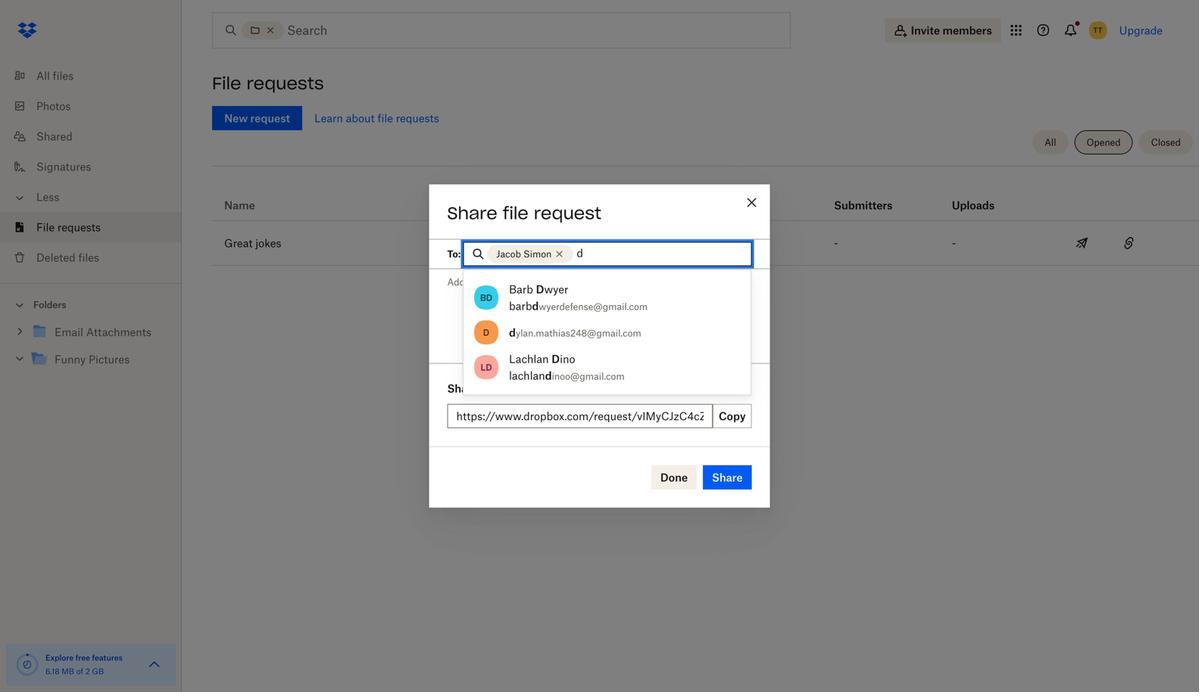Task type: describe. For each thing, give the bounding box(es) containing it.
about
[[346, 112, 375, 125]]

all files link
[[12, 61, 182, 91]]

opened button
[[1075, 130, 1134, 155]]

jacob simon button
[[488, 245, 573, 263]]

barb
[[509, 283, 533, 296]]

upgrade link
[[1120, 24, 1164, 37]]

to:
[[448, 249, 461, 260]]

Add a message (optional) text field
[[429, 269, 770, 361]]

3 - from the left
[[953, 237, 957, 250]]

1 - from the left
[[658, 237, 662, 250]]

requests inside 'link'
[[58, 221, 101, 234]]

done
[[661, 471, 688, 484]]

gb
[[92, 667, 104, 677]]

all for all
[[1045, 137, 1057, 148]]

created button
[[481, 196, 523, 215]]

dropbox image
[[12, 15, 42, 45]]

less image
[[12, 191, 27, 206]]

share file request
[[448, 203, 602, 224]]

free
[[76, 654, 90, 663]]

simon
[[524, 249, 552, 260]]

row containing great jokes
[[212, 221, 1200, 266]]

all button
[[1033, 130, 1069, 155]]

12/14/2023
[[481, 237, 541, 250]]

row containing name
[[212, 172, 1200, 221]]

learn about file requests
[[315, 112, 439, 125]]

0 vertical spatial file
[[378, 112, 393, 125]]

jacob
[[497, 249, 521, 260]]

0 vertical spatial requests
[[247, 73, 324, 94]]

list containing all files
[[0, 52, 182, 283]]

inoo@gmail.com
[[552, 371, 625, 382]]

instead
[[511, 382, 550, 395]]

funny pictures
[[55, 353, 130, 366]]

lachlan
[[509, 353, 549, 366]]

share file request dialog
[[429, 185, 770, 508]]

ino
[[560, 353, 576, 366]]

deleted files
[[36, 251, 99, 264]]

files for all files
[[53, 69, 74, 82]]

2 - from the left
[[835, 237, 839, 250]]

1 horizontal spatial file
[[212, 73, 241, 94]]

name
[[224, 199, 255, 212]]

funny pictures link
[[30, 350, 170, 370]]

2
[[85, 667, 90, 677]]

file requests inside file requests 'link'
[[36, 221, 101, 234]]

folders button
[[0, 293, 182, 316]]

d for barb
[[532, 300, 539, 313]]

quota usage element
[[15, 653, 39, 678]]

folders
[[33, 299, 66, 311]]

all files
[[36, 69, 74, 82]]

pictures
[[89, 353, 130, 366]]

photos
[[36, 100, 71, 113]]

file inside share file request dialog
[[503, 203, 529, 224]]

copy link image
[[1121, 234, 1139, 252]]

wyerdefense@gmail.com
[[539, 301, 648, 313]]

option containing barb
[[464, 277, 751, 319]]

closed
[[1152, 137, 1182, 148]]

option containing lachlan
[[464, 346, 751, 389]]

created
[[481, 199, 523, 212]]

link
[[490, 382, 509, 395]]

copy button
[[713, 404, 752, 429]]

funny
[[55, 353, 86, 366]]



Task type: locate. For each thing, give the bounding box(es) containing it.
a
[[481, 382, 487, 395]]

cell
[[1153, 221, 1200, 265]]

share for share file request
[[448, 203, 498, 224]]

file right about
[[378, 112, 393, 125]]

requests right about
[[396, 112, 439, 125]]

share right done
[[713, 471, 743, 484]]

0 horizontal spatial d
[[484, 327, 490, 339]]

2 vertical spatial d
[[552, 353, 560, 366]]

share
[[448, 203, 498, 224], [448, 382, 478, 395], [713, 471, 743, 484]]

requests
[[247, 73, 324, 94], [396, 112, 439, 125], [58, 221, 101, 234]]

1 vertical spatial file
[[36, 221, 55, 234]]

share inside button
[[713, 471, 743, 484]]

1 vertical spatial option
[[464, 346, 751, 389]]

0 vertical spatial file requests
[[212, 73, 324, 94]]

list
[[0, 52, 182, 283]]

d for lachlan
[[545, 370, 552, 382]]

1 column header from the left
[[658, 178, 749, 215]]

2 horizontal spatial d
[[552, 353, 560, 366]]

funny pictures group
[[0, 316, 182, 385]]

column header
[[658, 178, 749, 215], [835, 178, 895, 215], [953, 178, 1013, 215]]

photos link
[[12, 91, 182, 121]]

file requests link
[[12, 212, 182, 243]]

share left a at bottom left
[[448, 382, 478, 395]]

ylan.mathias248@gmail.com
[[516, 328, 642, 339]]

all left opened
[[1045, 137, 1057, 148]]

0 horizontal spatial file requests
[[36, 221, 101, 234]]

1 vertical spatial file
[[503, 203, 529, 224]]

jokes
[[256, 237, 282, 250]]

d right barb
[[536, 283, 545, 296]]

all
[[36, 69, 50, 82], [1045, 137, 1057, 148]]

file up 12/14/2023
[[503, 203, 529, 224]]

1 horizontal spatial file
[[503, 203, 529, 224]]

done button
[[652, 466, 697, 490]]

lachlan d ino lachlan d inoo@gmail.com
[[509, 353, 625, 382]]

2 horizontal spatial requests
[[396, 112, 439, 125]]

-
[[658, 237, 662, 250], [835, 237, 839, 250], [953, 237, 957, 250]]

d inside option
[[484, 327, 490, 339]]

file requests
[[212, 73, 324, 94], [36, 221, 101, 234]]

2 vertical spatial share
[[713, 471, 743, 484]]

d right lachlan
[[552, 353, 560, 366]]

great
[[224, 237, 253, 250]]

row
[[212, 172, 1200, 221], [212, 221, 1200, 266]]

files
[[53, 69, 74, 82], [78, 251, 99, 264]]

Contact input text field
[[577, 245, 745, 262]]

files down file requests list item
[[78, 251, 99, 264]]

send email image
[[1074, 234, 1092, 252]]

learn
[[315, 112, 343, 125]]

files for deleted files
[[78, 251, 99, 264]]

1 horizontal spatial file requests
[[212, 73, 324, 94]]

1 vertical spatial all
[[1045, 137, 1057, 148]]

1 row from the top
[[212, 172, 1200, 221]]

signatures link
[[12, 152, 182, 182]]

explore
[[45, 654, 74, 663]]

file
[[212, 73, 241, 94], [36, 221, 55, 234]]

2 horizontal spatial -
[[953, 237, 957, 250]]

d option
[[464, 319, 751, 346]]

d
[[532, 300, 539, 313], [509, 326, 516, 339], [545, 370, 552, 382]]

0 vertical spatial d
[[532, 300, 539, 313]]

file inside 'link'
[[36, 221, 55, 234]]

1 vertical spatial share
[[448, 382, 478, 395]]

0 vertical spatial d
[[536, 283, 545, 296]]

6.18
[[45, 667, 60, 677]]

1 option from the top
[[464, 277, 751, 319]]

0 vertical spatial files
[[53, 69, 74, 82]]

2 horizontal spatial column header
[[953, 178, 1013, 215]]

0 horizontal spatial -
[[658, 237, 662, 250]]

bd
[[481, 292, 493, 304]]

closed button
[[1140, 130, 1194, 155]]

d for lachlan
[[552, 353, 560, 366]]

0 horizontal spatial file
[[378, 112, 393, 125]]

1 vertical spatial d
[[484, 327, 490, 339]]

d inside lachlan d ino lachlan d inoo@gmail.com
[[552, 353, 560, 366]]

all inside button
[[1045, 137, 1057, 148]]

share button
[[703, 466, 752, 490]]

opened
[[1087, 137, 1122, 148]]

file
[[378, 112, 393, 125], [503, 203, 529, 224]]

0 horizontal spatial column header
[[658, 178, 749, 215]]

1 vertical spatial file requests
[[36, 221, 101, 234]]

d inside lachlan d ino lachlan d inoo@gmail.com
[[545, 370, 552, 382]]

1 vertical spatial requests
[[396, 112, 439, 125]]

barb
[[509, 300, 532, 313]]

option
[[464, 277, 751, 319], [464, 346, 751, 389]]

wyer
[[545, 283, 569, 296]]

file requests up the learn
[[212, 73, 324, 94]]

d inside barb d wyer barb d wyerdefense@gmail.com
[[536, 283, 545, 296]]

deleted
[[36, 251, 76, 264]]

2 vertical spatial d
[[545, 370, 552, 382]]

0 horizontal spatial file
[[36, 221, 55, 234]]

d ylan.mathias248@gmail.com
[[509, 326, 642, 339]]

shared
[[36, 130, 73, 143]]

2 row from the top
[[212, 221, 1200, 266]]

d
[[536, 283, 545, 296], [484, 327, 490, 339], [552, 353, 560, 366]]

upgrade
[[1120, 24, 1164, 37]]

table
[[212, 172, 1200, 266]]

jacob simon
[[497, 249, 552, 260]]

2 vertical spatial requests
[[58, 221, 101, 234]]

d up ld
[[484, 327, 490, 339]]

d for barb
[[536, 283, 545, 296]]

lachlan
[[509, 370, 545, 382]]

2 column header from the left
[[835, 178, 895, 215]]

Share a link instead text field
[[457, 408, 704, 425]]

1 horizontal spatial column header
[[835, 178, 895, 215]]

0 horizontal spatial files
[[53, 69, 74, 82]]

all up the "photos"
[[36, 69, 50, 82]]

d inside barb d wyer barb d wyerdefense@gmail.com
[[532, 300, 539, 313]]

1 horizontal spatial d
[[532, 300, 539, 313]]

1 horizontal spatial -
[[835, 237, 839, 250]]

all for all files
[[36, 69, 50, 82]]

table containing name
[[212, 172, 1200, 266]]

great jokes
[[224, 237, 282, 250]]

0 horizontal spatial d
[[509, 326, 516, 339]]

2 horizontal spatial d
[[545, 370, 552, 382]]

requests up the learn
[[247, 73, 324, 94]]

mb
[[62, 667, 74, 677]]

request
[[534, 203, 602, 224]]

0 horizontal spatial requests
[[58, 221, 101, 234]]

3 column header from the left
[[953, 178, 1013, 215]]

shared link
[[12, 121, 182, 152]]

ld
[[481, 362, 492, 374]]

cell inside table
[[1153, 221, 1200, 265]]

signatures
[[36, 160, 91, 173]]

of
[[76, 667, 83, 677]]

deleted files link
[[12, 243, 182, 273]]

learn about file requests link
[[315, 112, 439, 125]]

share up to:
[[448, 203, 498, 224]]

share a link instead
[[448, 382, 550, 395]]

less
[[36, 191, 59, 204]]

requests up 'deleted files'
[[58, 221, 101, 234]]

0 vertical spatial all
[[36, 69, 50, 82]]

0 vertical spatial file
[[212, 73, 241, 94]]

file requests up 'deleted files'
[[36, 221, 101, 234]]

explore free features 6.18 mb of 2 gb
[[45, 654, 123, 677]]

d inside option
[[509, 326, 516, 339]]

copy
[[719, 410, 746, 423]]

1 horizontal spatial requests
[[247, 73, 324, 94]]

0 horizontal spatial all
[[36, 69, 50, 82]]

0 vertical spatial share
[[448, 203, 498, 224]]

file requests list item
[[0, 212, 182, 243]]

features
[[92, 654, 123, 663]]

1 vertical spatial d
[[509, 326, 516, 339]]

1 horizontal spatial all
[[1045, 137, 1057, 148]]

1 vertical spatial files
[[78, 251, 99, 264]]

1 horizontal spatial files
[[78, 251, 99, 264]]

files up the "photos"
[[53, 69, 74, 82]]

0 vertical spatial option
[[464, 277, 751, 319]]

share for share a link instead
[[448, 382, 478, 395]]

barb d wyer barb d wyerdefense@gmail.com
[[509, 283, 648, 313]]

1 horizontal spatial d
[[536, 283, 545, 296]]

2 option from the top
[[464, 346, 751, 389]]



Task type: vqa. For each thing, say whether or not it's contained in the screenshot.
topmost All
yes



